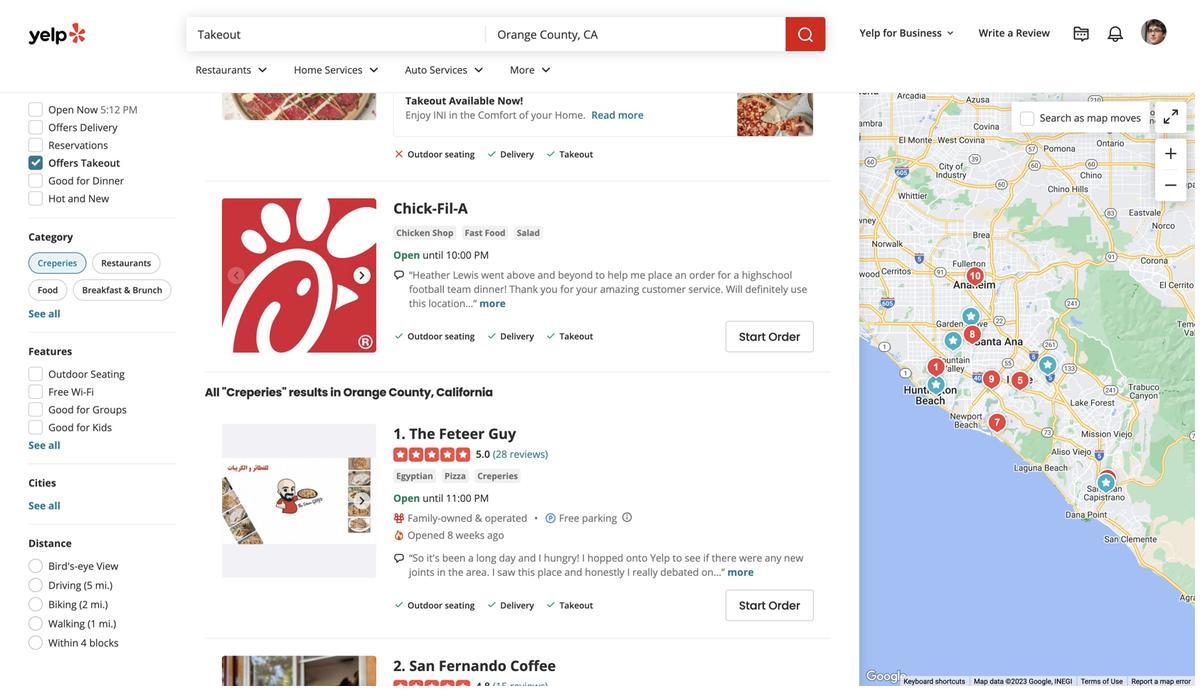 Task type: vqa. For each thing, say whether or not it's contained in the screenshot.
23,
no



Task type: describe. For each thing, give the bounding box(es) containing it.
2 vertical spatial open
[[393, 492, 420, 505]]

start order for start order 'link' associated with 16 checkmark v2 image underneath hungry!
[[739, 598, 800, 614]]

more for to
[[479, 297, 506, 310]]

lewis
[[453, 268, 479, 282]]

japanese
[[435, 13, 474, 25]]

group containing category
[[26, 230, 176, 321]]

use
[[791, 282, 807, 296]]

outdoor seating for 16 checkmark v2 image above county,
[[408, 331, 475, 342]]

open now 5:12 pm
[[48, 103, 138, 116]]

pm up 24 chevron down v2 icon
[[474, 34, 489, 48]]

home services
[[294, 63, 362, 77]]

until for until 11:00 pm
[[423, 492, 443, 505]]

start for 16 checkmark v2 image below you
[[739, 329, 766, 345]]

dinner!
[[474, 282, 507, 296]]

0 horizontal spatial breakfast & brunch
[[82, 284, 162, 296]]

parfait paris image
[[961, 262, 989, 291]]

food inside button
[[38, 284, 58, 296]]

more link for dinner!
[[479, 297, 506, 310]]

see all button for category
[[28, 307, 60, 320]]

yelp inside the '"so it's been a long day and i hungry! i hopped onto yelp to see if there were any new joints in the area. i saw this place and honestly i really debated on…"'
[[650, 551, 670, 565]]

1 previous image from the top
[[228, 35, 245, 52]]

honestly
[[585, 566, 625, 579]]

$$
[[80, 37, 90, 48]]

new
[[784, 551, 803, 565]]

all "creperies" results in orange county, california
[[205, 384, 493, 400]]

for for dinner
[[76, 174, 90, 187]]

team
[[447, 282, 471, 296]]

for down beyond
[[560, 282, 574, 296]]

california
[[436, 384, 493, 400]]

highschool
[[742, 268, 792, 282]]

saw
[[497, 566, 515, 579]]

délice breton image
[[1093, 465, 1122, 494]]

$
[[47, 37, 52, 48]]

services for auto services
[[430, 63, 467, 77]]

in inside the '"so it's been a long day and i hungry! i hopped onto yelp to see if there were any new joints in the area. i saw this place and honestly i really debated on…"'
[[437, 566, 446, 579]]

beyond
[[558, 268, 593, 282]]

the inside the takeout available now! enjoy ini in the comfort of your home. read more
[[460, 108, 475, 122]]

zoom out image
[[1162, 177, 1179, 194]]

start order link for 16 checkmark v2 image underneath hungry!
[[725, 590, 814, 621]]

me
[[630, 268, 645, 282]]

your inside "heather lewis went above and beyond to help me place an order for a highschool football team dinner! thank you for your amazing customer service. will definitely use this location…"
[[576, 282, 597, 296]]

1 10:00 from the top
[[446, 34, 471, 48]]

2 10:00 from the top
[[446, 248, 471, 262]]

san
[[409, 656, 435, 676]]

2
[[393, 656, 401, 676]]

0 vertical spatial breakfast & brunch button
[[482, 12, 571, 26]]

the feteer guy image
[[922, 354, 950, 382]]

good for kids
[[48, 421, 112, 434]]

3 see from the top
[[28, 499, 46, 512]]

help
[[608, 268, 628, 282]]

restaurants for restaurants button
[[101, 257, 151, 269]]

mi.) for biking (2 mi.)
[[90, 598, 108, 611]]

option group containing distance
[[24, 536, 176, 654]]

keyboard
[[904, 678, 933, 686]]

ini ristorante by kei concepts image
[[939, 327, 967, 356]]

weeks
[[456, 529, 485, 542]]

all
[[205, 384, 220, 400]]

Near text field
[[497, 26, 774, 42]]

wi-
[[71, 385, 86, 399]]

i right hungry!
[[582, 551, 585, 565]]

0 horizontal spatial in
[[330, 384, 341, 400]]

italian link
[[393, 12, 427, 26]]

see for category
[[28, 307, 46, 320]]

long
[[476, 551, 496, 565]]

next image
[[354, 493, 371, 510]]

order for 16 checkmark v2 image underneath hungry!
[[768, 598, 800, 614]]

(28 reviews)
[[493, 447, 548, 461]]

16 checkmark v2 image up county,
[[393, 330, 405, 342]]

2 . san fernando coffee
[[393, 656, 556, 676]]

walking (1 mi.)
[[48, 617, 116, 631]]

family-owned & operated
[[408, 511, 527, 525]]

zoom in image
[[1162, 145, 1179, 162]]

16 full bar v2 image
[[491, 55, 502, 67]]

to inside "heather lewis went above and beyond to help me place an order for a highschool football team dinner! thank you for your amazing customer service. will definitely use this location…"
[[595, 268, 605, 282]]

review
[[1016, 26, 1050, 39]]

(28 reviews) link
[[493, 446, 548, 461]]

open until 11:00 pm
[[393, 492, 489, 505]]

hot
[[48, 192, 65, 205]]

chick-fil-a
[[393, 198, 468, 218]]

the feteer guy link
[[409, 424, 516, 443]]

location…"
[[428, 297, 477, 310]]

creperies for the bottommost creperies 'button'
[[477, 470, 518, 482]]

matter of craft bottle shop, tap room & scratch kitchen image
[[922, 371, 950, 400]]

write
[[979, 26, 1005, 39]]

this inside "heather lewis went above and beyond to help me place an order for a highschool football team dinner! thank you for your amazing customer service. will definitely use this location…"
[[409, 297, 426, 310]]

distance
[[28, 537, 72, 550]]

results
[[289, 384, 328, 400]]

outdoor for 16 checkmark v2 image over 2
[[408, 600, 443, 611]]

chicken shop button
[[393, 226, 456, 240]]

more for and
[[727, 566, 754, 579]]

none field find
[[198, 26, 475, 42]]

operated
[[485, 511, 527, 525]]

any
[[765, 551, 781, 565]]

view
[[96, 559, 118, 573]]

home services link
[[283, 51, 394, 92]]

search
[[1040, 111, 1071, 124]]

eye
[[78, 559, 94, 573]]

start order link for 16 checkmark v2 image below you
[[725, 321, 814, 352]]

see for features
[[28, 439, 46, 452]]

you
[[541, 282, 558, 296]]

0 horizontal spatial breakfast
[[82, 284, 122, 296]]

offers takeout
[[48, 156, 120, 170]]

inegi
[[1054, 678, 1072, 686]]

previous image for open until 10:00 pm
[[228, 267, 245, 284]]

map for moves
[[1087, 111, 1108, 124]]

outdoor for 16 close v2 icon
[[408, 148, 443, 160]]

google image
[[863, 668, 910, 686]]

your inside the takeout available now! enjoy ini in the comfort of your home. read more
[[531, 108, 552, 122]]

report a map error
[[1131, 678, 1191, 686]]

really
[[632, 566, 658, 579]]

driving
[[48, 579, 81, 592]]

features
[[28, 345, 72, 358]]

free wi-fi
[[48, 385, 94, 399]]

16 checkmark v2 image down comfort
[[486, 148, 497, 160]]

. for 2
[[401, 656, 406, 676]]

driving (5 mi.)
[[48, 579, 112, 592]]

error
[[1176, 678, 1191, 686]]

start order for 16 checkmark v2 image below you start order 'link'
[[739, 329, 800, 345]]

moves
[[1110, 111, 1141, 124]]

next image for italian link
[[354, 35, 371, 52]]

for for groups
[[76, 403, 90, 416]]

business
[[899, 26, 942, 39]]

offers for offers delivery
[[48, 121, 77, 134]]

dinner
[[92, 174, 124, 187]]

restaurants button
[[92, 253, 160, 274]]

search image
[[797, 26, 814, 43]]

seating
[[91, 367, 125, 381]]

see all button for features
[[28, 439, 60, 452]]

ago
[[487, 529, 504, 542]]

good for good for dinner
[[48, 174, 74, 187]]

i left hungry!
[[539, 551, 541, 565]]

a inside the '"so it's been a long day and i hungry! i hopped onto yelp to see if there were any new joints in the area. i saw this place and honestly i really debated on…"'
[[468, 551, 474, 565]]

all for category
[[48, 307, 60, 320]]

place inside "heather lewis went above and beyond to help me place an order for a highschool football team dinner! thank you for your amazing customer service. will definitely use this location…"
[[648, 268, 672, 282]]

5:12
[[100, 103, 120, 116]]

takeout for 16 checkmark v2 image over 2
[[560, 600, 593, 611]]

for up will
[[718, 268, 731, 282]]

16 checkmark v2 image down hungry!
[[545, 599, 557, 611]]

16 checkmark v2 image for takeout
[[545, 148, 557, 160]]

"heather
[[409, 268, 450, 282]]

24 chevron down v2 image for more
[[538, 61, 555, 79]]

pm for open now 5:12 pm
[[123, 103, 138, 116]]

16 family owned v2 image
[[393, 513, 405, 524]]

2 vertical spatial &
[[475, 511, 482, 525]]

romantic vibe
[[408, 54, 473, 68]]

see all for features
[[28, 439, 60, 452]]

$ button
[[31, 32, 67, 53]]

delivery down open now 5:12 pm
[[80, 121, 117, 134]]

blocks
[[89, 636, 119, 650]]

(2
[[79, 598, 88, 611]]

3 seating from the top
[[445, 600, 475, 611]]

and down hungry!
[[565, 566, 582, 579]]

i down the onto
[[627, 566, 630, 579]]

and right day
[[518, 551, 536, 565]]

amazing
[[600, 282, 639, 296]]

hungry!
[[544, 551, 579, 565]]

auto
[[405, 63, 427, 77]]

chicken
[[396, 227, 430, 239]]

on…"
[[701, 566, 725, 579]]

good for good for kids
[[48, 421, 74, 434]]

egyptian link
[[393, 469, 436, 483]]

4.8 star rating image
[[393, 680, 470, 686]]

until for until 10:00 pm
[[423, 248, 443, 262]]

the inside the '"so it's been a long day and i hungry! i hopped onto yelp to see if there were any new joints in the area. i saw this place and honestly i really debated on…"'
[[448, 566, 463, 579]]

"so it's been a long day and i hungry! i hopped onto yelp to see if there were any new joints in the area. i saw this place and honestly i really debated on…"
[[409, 551, 803, 579]]

onto
[[626, 551, 648, 565]]



Task type: locate. For each thing, give the bounding box(es) containing it.
start order link
[[725, 321, 814, 352], [725, 590, 814, 621]]

2 none field from the left
[[497, 26, 774, 42]]

james p. image
[[1141, 19, 1167, 45]]

2 vertical spatial see
[[28, 499, 46, 512]]

open up 16 family owned v2 icon
[[393, 492, 420, 505]]

. left san
[[401, 656, 406, 676]]

salad link
[[514, 226, 543, 240]]

0 horizontal spatial 16 checkmark v2 image
[[486, 599, 497, 611]]

opened
[[408, 529, 445, 542]]

rendez vous french bakery and cafe image
[[983, 409, 1011, 437]]

1 none field from the left
[[198, 26, 475, 42]]

1 vertical spatial creperies button
[[475, 469, 521, 483]]

1 see from the top
[[28, 307, 46, 320]]

2 good from the top
[[48, 403, 74, 416]]

2 . from the top
[[401, 656, 406, 676]]

keyboard shortcuts button
[[904, 677, 965, 686]]

order for 16 checkmark v2 image below you
[[768, 329, 800, 345]]

1 vertical spatial map
[[1160, 678, 1174, 686]]

food
[[485, 227, 505, 239], [38, 284, 58, 296]]

Find text field
[[198, 26, 475, 42]]

1 horizontal spatial your
[[576, 282, 597, 296]]

1 horizontal spatial free
[[559, 511, 579, 525]]

yelp up really
[[650, 551, 670, 565]]

yoshinoya image
[[957, 303, 985, 331]]

3 outdoor seating from the top
[[408, 600, 475, 611]]

0 vertical spatial next image
[[354, 35, 371, 52]]

0 vertical spatial all
[[48, 307, 60, 320]]

0 vertical spatial creperies button
[[28, 253, 86, 274]]

more inside the takeout available now! enjoy ini in the comfort of your home. read more
[[618, 108, 644, 122]]

outdoor down joints
[[408, 600, 443, 611]]

romantic
[[408, 54, 451, 68]]

24 chevron down v2 image for restaurants
[[254, 61, 271, 79]]

1 horizontal spatial &
[[475, 511, 482, 525]]

a right write
[[1007, 26, 1013, 39]]

outdoor up free wi-fi
[[48, 367, 88, 381]]

1 horizontal spatial breakfast
[[485, 13, 527, 25]]

see down cities
[[28, 499, 46, 512]]

16 checkmark v2 image down the area.
[[486, 599, 497, 611]]

to up debated
[[673, 551, 682, 565]]

0 vertical spatial see
[[28, 307, 46, 320]]

option group
[[24, 536, 176, 654]]

mi.) right (2
[[90, 598, 108, 611]]

delivery down comfort
[[500, 148, 534, 160]]

hot and new
[[48, 192, 109, 205]]

16 checkmark v2 image up 2
[[393, 599, 405, 611]]

"creperies"
[[222, 384, 286, 400]]

for for business
[[883, 26, 897, 39]]

start order down "definitely" at the top right of the page
[[739, 329, 800, 345]]

slideshow element for open until 11:00 pm
[[222, 424, 376, 578]]

good down the good for groups
[[48, 421, 74, 434]]

offers down reservations
[[48, 156, 78, 170]]

0 horizontal spatial restaurants
[[101, 257, 151, 269]]

place
[[648, 268, 672, 282], [537, 566, 562, 579]]

creperies button down category
[[28, 253, 86, 274]]

breakfast & brunch up full bar
[[485, 13, 568, 25]]

services for home services
[[325, 63, 362, 77]]

1 24 chevron down v2 image from the left
[[254, 61, 271, 79]]

0 vertical spatial good
[[48, 174, 74, 187]]

breakfast down restaurants button
[[82, 284, 122, 296]]

there
[[712, 551, 737, 565]]

this down football
[[409, 297, 426, 310]]

0 horizontal spatial brunch
[[133, 284, 162, 296]]

for down the good for groups
[[76, 421, 90, 434]]

yelp for business button
[[854, 20, 962, 46]]

11:00
[[446, 492, 471, 505]]

write a review
[[979, 26, 1050, 39]]

0 vertical spatial mi.)
[[95, 579, 112, 592]]

1 vertical spatial seating
[[445, 331, 475, 342]]

see all down cities
[[28, 499, 60, 512]]

1 vertical spatial all
[[48, 439, 60, 452]]

0 vertical spatial breakfast
[[485, 13, 527, 25]]

this inside the '"so it's been a long day and i hungry! i hopped onto yelp to see if there were any new joints in the area. i saw this place and honestly i really debated on…"'
[[518, 566, 535, 579]]

of
[[519, 108, 528, 122], [1103, 678, 1109, 686]]

2 vertical spatial slideshow element
[[222, 424, 376, 578]]

free right 16 parking v2 icon
[[559, 511, 579, 525]]

see all button down food button
[[28, 307, 60, 320]]

data
[[990, 678, 1004, 686]]

the down "been"
[[448, 566, 463, 579]]

start for 16 checkmark v2 image underneath hungry!
[[739, 598, 766, 614]]

pizza link
[[442, 469, 469, 483]]

0 vertical spatial open
[[48, 103, 74, 116]]

1 vertical spatial slideshow element
[[222, 198, 376, 353]]

16 chevron down v2 image
[[945, 28, 956, 39]]

slideshow element for open until 10:00 pm
[[222, 198, 376, 353]]

outdoor seating for 16 checkmark v2 image over 2
[[408, 600, 475, 611]]

mr french crepe image
[[1006, 367, 1034, 395]]

1 horizontal spatial more link
[[727, 566, 754, 579]]

1 horizontal spatial 16 checkmark v2 image
[[545, 148, 557, 160]]

0 vertical spatial creperies
[[38, 257, 77, 269]]

1 vertical spatial brunch
[[133, 284, 162, 296]]

creperies inside group
[[38, 257, 77, 269]]

see all for category
[[28, 307, 60, 320]]

1 start order link from the top
[[725, 321, 814, 352]]

2 see all button from the top
[[28, 439, 60, 452]]

open inside group
[[48, 103, 74, 116]]

16 checkmark v2 image
[[545, 148, 557, 160], [486, 599, 497, 611]]

start order down any
[[739, 598, 800, 614]]

2 24 chevron down v2 image from the left
[[365, 61, 382, 79]]

place inside the '"so it's been a long day and i hungry! i hopped onto yelp to see if there were any new joints in the area. i saw this place and honestly i really debated on…"'
[[537, 566, 562, 579]]

breakfast & brunch button down restaurants button
[[73, 280, 172, 301]]

yelp for business
[[860, 26, 942, 39]]

1 horizontal spatial brunch
[[537, 13, 568, 25]]

open for offers delivery
[[48, 103, 74, 116]]

takeout down "heather lewis went above and beyond to help me place an order for a highschool football team dinner! thank you for your amazing customer service. will definitely use this location…"
[[560, 331, 593, 342]]

2 vertical spatial more
[[727, 566, 754, 579]]

free inside group
[[48, 385, 69, 399]]

3 good from the top
[[48, 421, 74, 434]]

restaurants inside button
[[101, 257, 151, 269]]

0 vertical spatial 16 speech v2 image
[[393, 270, 405, 281]]

2 previous image from the top
[[228, 267, 245, 284]]

16 checkmark v2 image down home.
[[545, 148, 557, 160]]

ini
[[433, 108, 446, 122]]

orange paris cafe image
[[977, 366, 1006, 394]]

seating down "location…""
[[445, 331, 475, 342]]

24 chevron down v2 image right more
[[538, 61, 555, 79]]

breakfast inside 'link'
[[485, 13, 527, 25]]

2 start order from the top
[[739, 598, 800, 614]]

see all
[[28, 307, 60, 320], [28, 439, 60, 452], [28, 499, 60, 512]]

all for features
[[48, 439, 60, 452]]

1 vertical spatial start
[[739, 598, 766, 614]]

biking
[[48, 598, 77, 611]]

1 horizontal spatial yelp
[[860, 26, 880, 39]]

see all button down cities
[[28, 499, 60, 512]]

see all button up cities
[[28, 439, 60, 452]]

2 vertical spatial in
[[437, 566, 446, 579]]

1 until from the top
[[423, 34, 443, 48]]

1 vertical spatial start order link
[[725, 590, 814, 621]]

info icon image
[[544, 54, 555, 66], [544, 54, 555, 66], [621, 512, 633, 523], [621, 512, 633, 523]]

chicken shop link
[[393, 226, 456, 240]]

1 horizontal spatial breakfast & brunch button
[[482, 12, 571, 26]]

free for free parking
[[559, 511, 579, 525]]

previous image
[[228, 35, 245, 52], [228, 267, 245, 284], [228, 493, 245, 510]]

none field near
[[497, 26, 774, 42]]

available
[[449, 94, 495, 107]]

chick-
[[393, 198, 437, 218]]

debated
[[660, 566, 699, 579]]

good for dinner
[[48, 174, 124, 187]]

1 vertical spatial the
[[448, 566, 463, 579]]

2 order from the top
[[768, 598, 800, 614]]

1 start order from the top
[[739, 329, 800, 345]]

map left "error"
[[1160, 678, 1174, 686]]

1 vertical spatial offers
[[48, 156, 78, 170]]

in inside the takeout available now! enjoy ini in the comfort of your home. read more
[[449, 108, 458, 122]]

brunch inside 'link'
[[537, 13, 568, 25]]

& for the left 'breakfast & brunch' button
[[124, 284, 130, 296]]

takeout down home.
[[560, 148, 593, 160]]

kfc image
[[1034, 351, 1062, 380]]

comfort
[[478, 108, 516, 122]]

0 vertical spatial more link
[[479, 297, 506, 310]]

outdoor seating
[[48, 367, 125, 381]]

next image for chick-fil-a link
[[354, 267, 371, 284]]

0 vertical spatial map
[[1087, 111, 1108, 124]]

pm
[[474, 34, 489, 48], [123, 103, 138, 116], [474, 248, 489, 262], [474, 492, 489, 505]]

1 16 speech v2 image from the top
[[393, 270, 405, 281]]

projects image
[[1073, 26, 1090, 43]]

until up romantic
[[423, 34, 443, 48]]

0 horizontal spatial to
[[595, 268, 605, 282]]

offers
[[48, 121, 77, 134], [48, 156, 78, 170]]

chick-fil-a link
[[393, 198, 468, 218]]

1 vertical spatial open
[[393, 248, 420, 262]]

brunch
[[537, 13, 568, 25], [133, 284, 162, 296]]

good up hot
[[48, 174, 74, 187]]

None search field
[[186, 17, 828, 51]]

more link for were
[[727, 566, 754, 579]]

notifications image
[[1107, 26, 1124, 43]]

mi.) right (5
[[95, 579, 112, 592]]

football
[[409, 282, 445, 296]]

1 services from the left
[[325, 63, 362, 77]]

16 speech v2 image for "so
[[393, 553, 405, 564]]

good for good for groups
[[48, 403, 74, 416]]

1 order from the top
[[768, 329, 800, 345]]

previous image for open until 11:00 pm
[[228, 493, 245, 510]]

1 vertical spatial in
[[330, 384, 341, 400]]

takeout
[[405, 94, 446, 107], [560, 148, 593, 160], [81, 156, 120, 170], [560, 331, 593, 342], [560, 600, 593, 611]]

until up family-
[[423, 492, 443, 505]]

pm right 11:00 on the bottom left of the page
[[474, 492, 489, 505]]

more
[[618, 108, 644, 122], [479, 297, 506, 310], [727, 566, 754, 579]]

shop
[[432, 227, 453, 239]]

food inside button
[[485, 227, 505, 239]]

if
[[703, 551, 709, 565]]

1 vertical spatial good
[[48, 403, 74, 416]]

2 horizontal spatial &
[[529, 13, 535, 25]]

map region
[[683, 0, 1195, 686]]

2 next image from the top
[[354, 267, 371, 284]]

0 vertical spatial seating
[[445, 148, 475, 160]]

and inside "heather lewis went above and beyond to help me place an order for a highschool football team dinner! thank you for your amazing customer service. will definitely use this location…"
[[538, 268, 555, 282]]

a left long
[[468, 551, 474, 565]]

2 vertical spatial see all
[[28, 499, 60, 512]]

10:00 up vibe
[[446, 34, 471, 48]]

for
[[883, 26, 897, 39], [76, 174, 90, 187], [718, 268, 731, 282], [560, 282, 574, 296], [76, 403, 90, 416], [76, 421, 90, 434]]

your left home.
[[531, 108, 552, 122]]

24 chevron down v2 image
[[470, 61, 487, 79]]

delivery for 16 close v2 icon
[[500, 148, 534, 160]]

24 chevron down v2 image left home
[[254, 61, 271, 79]]

feteer
[[439, 424, 485, 443]]

3 see all button from the top
[[28, 499, 60, 512]]

1 vertical spatial 10:00
[[446, 248, 471, 262]]

delivery for 16 checkmark v2 image over 2
[[500, 600, 534, 611]]

bar
[[524, 54, 539, 68]]

0 vertical spatial start order link
[[725, 321, 814, 352]]

2 start from the top
[[739, 598, 766, 614]]

1 vertical spatial see
[[28, 439, 46, 452]]

2 see from the top
[[28, 439, 46, 452]]

read
[[591, 108, 615, 122]]

2 vertical spatial until
[[423, 492, 443, 505]]

orange
[[343, 384, 386, 400]]

next image left football
[[354, 267, 371, 284]]

brunch down restaurants button
[[133, 284, 162, 296]]

0 vertical spatial free
[[48, 385, 69, 399]]

creperies button inside group
[[28, 253, 86, 274]]

offers up reservations
[[48, 121, 77, 134]]

all down food button
[[48, 307, 60, 320]]

1 see all from the top
[[28, 307, 60, 320]]

next image up home services
[[354, 35, 371, 52]]

offers for offers takeout
[[48, 156, 78, 170]]

2 see all from the top
[[28, 439, 60, 452]]

2 vertical spatial good
[[48, 421, 74, 434]]

outdoor right 16 close v2 icon
[[408, 148, 443, 160]]

all down good for kids
[[48, 439, 60, 452]]

1 vertical spatial &
[[124, 284, 130, 296]]

1 vertical spatial place
[[537, 566, 562, 579]]

map right as
[[1087, 111, 1108, 124]]

0 vertical spatial place
[[648, 268, 672, 282]]

0 vertical spatial start order
[[739, 329, 800, 345]]

bird's-eye view
[[48, 559, 118, 573]]

more link down 'were'
[[727, 566, 754, 579]]

5 star rating image
[[393, 448, 470, 462]]

the
[[460, 108, 475, 122], [448, 566, 463, 579]]

1 horizontal spatial none field
[[497, 26, 774, 42]]

0 horizontal spatial yelp
[[650, 551, 670, 565]]

0 horizontal spatial food
[[38, 284, 58, 296]]

1 vertical spatial see all
[[28, 439, 60, 452]]

a inside "heather lewis went above and beyond to help me place an order for a highschool football team dinner! thank you for your amazing customer service. will definitely use this location…"
[[734, 268, 739, 282]]

. for 1
[[401, 424, 406, 443]]

for left business
[[883, 26, 897, 39]]

16 speech v2 image for "heather
[[393, 270, 405, 281]]

outdoor seating for 16 close v2 icon
[[408, 148, 475, 160]]

business categories element
[[184, 51, 1167, 92]]

your
[[531, 108, 552, 122], [576, 282, 597, 296]]

(28
[[493, 447, 507, 461]]

16 parking v2 image
[[545, 513, 556, 524]]

yelp inside yelp for business button
[[860, 26, 880, 39]]

and up you
[[538, 268, 555, 282]]

restaurants link
[[184, 51, 283, 92]]

3 previous image from the top
[[228, 493, 245, 510]]

user actions element
[[848, 18, 1186, 105]]

group containing suggested
[[24, 80, 176, 210]]

2 vertical spatial all
[[48, 499, 60, 512]]

food button
[[28, 280, 67, 301]]

2 vertical spatial previous image
[[228, 493, 245, 510]]

category
[[28, 230, 73, 244]]

more link
[[479, 297, 506, 310], [727, 566, 754, 579]]

until 10:00 pm
[[423, 34, 489, 48]]

16 romantic vibe v2 image
[[393, 55, 405, 67]]

for inside button
[[883, 26, 897, 39]]

2 start order link from the top
[[725, 590, 814, 621]]

pm for open until 11:00 pm
[[474, 492, 489, 505]]

16 speech v2 image left "so
[[393, 553, 405, 564]]

16 checkmark v2 image down you
[[545, 330, 557, 342]]

& down restaurants button
[[124, 284, 130, 296]]

0 horizontal spatial &
[[124, 284, 130, 296]]

yelp left business
[[860, 26, 880, 39]]

more link
[[499, 51, 566, 92]]

1 horizontal spatial in
[[437, 566, 446, 579]]

(5
[[84, 579, 93, 592]]

24 chevron down v2 image inside more link
[[538, 61, 555, 79]]

outdoor for 16 checkmark v2 image above county,
[[408, 331, 443, 342]]

in right results
[[330, 384, 341, 400]]

1 horizontal spatial food
[[485, 227, 505, 239]]

creperies down category
[[38, 257, 77, 269]]

food down category
[[38, 284, 58, 296]]

0 vertical spatial offers
[[48, 121, 77, 134]]

3 see all from the top
[[28, 499, 60, 512]]

16 flame v2 image
[[393, 530, 405, 541]]

24 chevron down v2 image inside restaurants "link"
[[254, 61, 271, 79]]

0 vertical spatial previous image
[[228, 35, 245, 52]]

i left saw
[[492, 566, 495, 579]]

takeout inside the takeout available now! enjoy ini in the comfort of your home. read more
[[405, 94, 446, 107]]

takeout up dinner
[[81, 156, 120, 170]]

order down use
[[768, 329, 800, 345]]

breakfast up full at the top of the page
[[485, 13, 527, 25]]

fast food link
[[462, 226, 508, 240]]

16 checkmark v2 image down dinner!
[[486, 330, 497, 342]]

for for kids
[[76, 421, 90, 434]]

delivery down the 'thank'
[[500, 331, 534, 342]]

3 24 chevron down v2 image from the left
[[538, 61, 555, 79]]

1 vertical spatial outdoor seating
[[408, 331, 475, 342]]

seating down the area.
[[445, 600, 475, 611]]

and right hot
[[68, 192, 86, 205]]

0 vertical spatial until
[[423, 34, 443, 48]]

a right report
[[1154, 678, 1158, 686]]

1 offers from the top
[[48, 121, 77, 134]]

enjoy
[[405, 108, 431, 122]]

loaded cafe-santa ana mcfadden ave image
[[958, 321, 987, 349]]

& for the topmost 'breakfast & brunch' button
[[529, 13, 535, 25]]

in down the it's
[[437, 566, 446, 579]]

0 horizontal spatial breakfast & brunch button
[[73, 280, 172, 301]]

a up will
[[734, 268, 739, 282]]

and inside group
[[68, 192, 86, 205]]

write a review link
[[973, 20, 1056, 46]]

open until 10:00 pm
[[393, 248, 489, 262]]

2 slideshow element from the top
[[222, 198, 376, 353]]

1 . from the top
[[401, 424, 406, 443]]

as
[[1074, 111, 1084, 124]]

0 vertical spatial yelp
[[860, 26, 880, 39]]

16 close v2 image
[[393, 148, 405, 160]]

groups
[[92, 403, 127, 416]]

breakfast & brunch
[[485, 13, 568, 25], [82, 284, 162, 296]]

0 vertical spatial to
[[595, 268, 605, 282]]

start down 'were'
[[739, 598, 766, 614]]

mi.) for walking (1 mi.)
[[99, 617, 116, 631]]

& up weeks
[[475, 511, 482, 525]]

1 see all button from the top
[[28, 307, 60, 320]]

16 checkmark v2 image for delivery
[[486, 599, 497, 611]]

and
[[68, 192, 86, 205], [538, 268, 555, 282], [518, 551, 536, 565], [565, 566, 582, 579]]

0 vertical spatial the
[[460, 108, 475, 122]]

0 vertical spatial more
[[618, 108, 644, 122]]

chick fil a image
[[1092, 469, 1120, 498]]

all down cities
[[48, 499, 60, 512]]

restaurants for restaurants "link"
[[196, 63, 251, 77]]

of left use
[[1103, 678, 1109, 686]]

1 start from the top
[[739, 329, 766, 345]]

16 checkmark v2 image
[[486, 148, 497, 160], [393, 330, 405, 342], [486, 330, 497, 342], [545, 330, 557, 342], [393, 599, 405, 611], [545, 599, 557, 611]]

2 horizontal spatial in
[[449, 108, 458, 122]]

0 vertical spatial this
[[409, 297, 426, 310]]

next image
[[354, 35, 371, 52], [354, 267, 371, 284]]

more down dinner!
[[479, 297, 506, 310]]

1 horizontal spatial to
[[673, 551, 682, 565]]

none field up business categories element
[[497, 26, 774, 42]]

2 outdoor seating from the top
[[408, 331, 475, 342]]

takeout for 16 checkmark v2 image above county,
[[560, 331, 593, 342]]

to inside the '"so it's been a long day and i hungry! i hopped onto yelp to see if there were any new joints in the area. i saw this place and honestly i really debated on…"'
[[673, 551, 682, 565]]

1 horizontal spatial breakfast & brunch
[[485, 13, 568, 25]]

offers delivery
[[48, 121, 117, 134]]

family-
[[408, 511, 441, 525]]

japanese link
[[432, 12, 477, 26]]

3 until from the top
[[423, 492, 443, 505]]

see up cities
[[28, 439, 46, 452]]

fast
[[465, 227, 483, 239]]

suggested
[[28, 80, 79, 94]]

3 slideshow element from the top
[[222, 424, 376, 578]]

this
[[409, 297, 426, 310], [518, 566, 535, 579]]

8
[[447, 529, 453, 542]]

2 until from the top
[[423, 248, 443, 262]]

24 chevron down v2 image inside home services link
[[365, 61, 382, 79]]

until
[[423, 34, 443, 48], [423, 248, 443, 262], [423, 492, 443, 505]]

fi
[[86, 385, 94, 399]]

breakfast & brunch inside 'link'
[[485, 13, 568, 25]]

see all up cities
[[28, 439, 60, 452]]

& inside group
[[124, 284, 130, 296]]

group
[[24, 80, 176, 210], [1155, 139, 1186, 201], [26, 230, 176, 321], [24, 344, 176, 452], [28, 476, 176, 513]]

search as map moves
[[1040, 111, 1141, 124]]

slideshow element
[[222, 0, 376, 120], [222, 198, 376, 353], [222, 424, 376, 578]]

free for free wi-fi
[[48, 385, 69, 399]]

2 all from the top
[[48, 439, 60, 452]]

1 vertical spatial 16 checkmark v2 image
[[486, 599, 497, 611]]

restaurants inside "link"
[[196, 63, 251, 77]]

outdoor seating down joints
[[408, 600, 475, 611]]

2 horizontal spatial more
[[727, 566, 754, 579]]

map for error
[[1160, 678, 1174, 686]]

&
[[529, 13, 535, 25], [124, 284, 130, 296], [475, 511, 482, 525]]

2 vertical spatial outdoor seating
[[408, 600, 475, 611]]

None field
[[198, 26, 475, 42], [497, 26, 774, 42]]

to left help
[[595, 268, 605, 282]]

3 all from the top
[[48, 499, 60, 512]]

1 vertical spatial mi.)
[[90, 598, 108, 611]]

seating for 16 checkmark v2 image below comfort
[[445, 148, 475, 160]]

start order
[[739, 329, 800, 345], [739, 598, 800, 614]]

area.
[[466, 566, 489, 579]]

1 good from the top
[[48, 174, 74, 187]]

0 vertical spatial see all
[[28, 307, 60, 320]]

group containing features
[[24, 344, 176, 452]]

1 horizontal spatial restaurants
[[196, 63, 251, 77]]

0 horizontal spatial more link
[[479, 297, 506, 310]]

mi.) for driving (5 mi.)
[[95, 579, 112, 592]]

pm for open until 10:00 pm
[[474, 248, 489, 262]]

free
[[48, 385, 69, 399], [559, 511, 579, 525]]

0 vertical spatial 10:00
[[446, 34, 471, 48]]

breakfast & brunch link
[[482, 12, 571, 26]]

0 vertical spatial .
[[401, 424, 406, 443]]

16 speech v2 image left "heather
[[393, 270, 405, 281]]

2 services from the left
[[430, 63, 467, 77]]

seating for 16 checkmark v2 image under dinner!
[[445, 331, 475, 342]]

0 vertical spatial slideshow element
[[222, 0, 376, 120]]

creperies for creperies 'button' in group
[[38, 257, 77, 269]]

1 seating from the top
[[445, 148, 475, 160]]

16 speech v2 image
[[393, 270, 405, 281], [393, 553, 405, 564]]

2 seating from the top
[[445, 331, 475, 342]]

i
[[539, 551, 541, 565], [582, 551, 585, 565], [492, 566, 495, 579], [627, 566, 630, 579]]

1 next image from the top
[[354, 35, 371, 52]]

egyptian
[[396, 470, 433, 482]]

fernando
[[439, 656, 506, 676]]

1 horizontal spatial place
[[648, 268, 672, 282]]

1 vertical spatial until
[[423, 248, 443, 262]]

1 horizontal spatial of
[[1103, 678, 1109, 686]]

delivery for 16 checkmark v2 image above county,
[[500, 331, 534, 342]]

& inside breakfast & brunch 'link'
[[529, 13, 535, 25]]

1 vertical spatial creperies
[[477, 470, 518, 482]]

takeout for 16 close v2 icon
[[560, 148, 593, 160]]

for up good for kids
[[76, 403, 90, 416]]

home.
[[555, 108, 586, 122]]

start order link down "definitely" at the top right of the page
[[725, 321, 814, 352]]

1 vertical spatial next image
[[354, 267, 371, 284]]

order down the new on the bottom of page
[[768, 598, 800, 614]]

group containing cities
[[28, 476, 176, 513]]

more link down dinner!
[[479, 297, 506, 310]]

24 chevron down v2 image for home services
[[365, 61, 382, 79]]

2 offers from the top
[[48, 156, 78, 170]]

1 horizontal spatial creperies button
[[475, 469, 521, 483]]

1 outdoor seating from the top
[[408, 148, 475, 160]]

brunch up bar
[[537, 13, 568, 25]]

above
[[507, 268, 535, 282]]

pm down fast food 'link'
[[474, 248, 489, 262]]

24 chevron down v2 image
[[254, 61, 271, 79], [365, 61, 382, 79], [538, 61, 555, 79]]

of inside the takeout available now! enjoy ini in the comfort of your home. read more
[[519, 108, 528, 122]]

1 all from the top
[[48, 307, 60, 320]]

1 vertical spatial more link
[[727, 566, 754, 579]]

for down offers takeout
[[76, 174, 90, 187]]

expand map image
[[1162, 108, 1179, 125]]

now
[[77, 103, 98, 116]]

terms of use link
[[1081, 678, 1123, 686]]

map
[[974, 678, 988, 686]]

24 chevron down v2 image left 16 romantic vibe v2 image
[[365, 61, 382, 79]]

more down 'were'
[[727, 566, 754, 579]]

terms of use
[[1081, 678, 1123, 686]]

1 vertical spatial yelp
[[650, 551, 670, 565]]

2 16 speech v2 image from the top
[[393, 553, 405, 564]]

1 slideshow element from the top
[[222, 0, 376, 120]]

outdoor seating
[[408, 148, 475, 160], [408, 331, 475, 342], [408, 600, 475, 611]]

open for "heather lewis went above and beyond to help me place an order for a highschool football team dinner! thank you for your amazing customer service. will definitely use this location…"
[[393, 248, 420, 262]]

pm inside group
[[123, 103, 138, 116]]

takeout inside group
[[81, 156, 120, 170]]

0 horizontal spatial services
[[325, 63, 362, 77]]

0 vertical spatial of
[[519, 108, 528, 122]]

reviews)
[[510, 447, 548, 461]]



